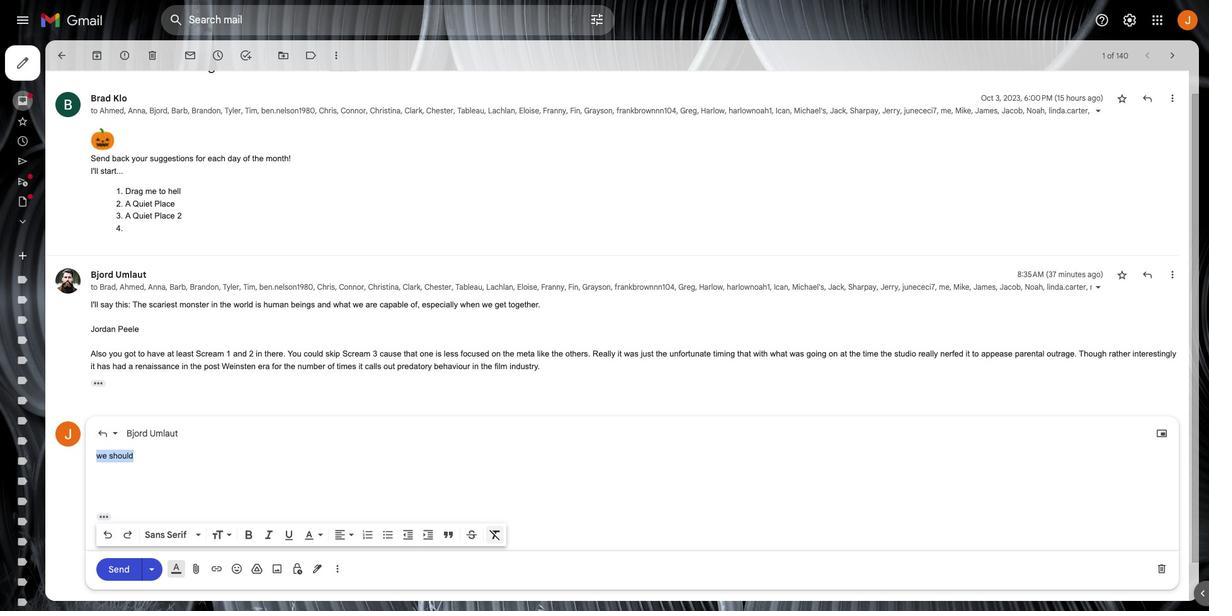 Task type: locate. For each thing, give the bounding box(es) containing it.
more image
[[330, 49, 343, 62]]

ben.nelson1980 up human
[[259, 282, 313, 292]]

tim up world at the left of the page
[[243, 282, 256, 292]]

1
[[1103, 51, 1106, 60], [226, 349, 231, 358]]

send inside send back your suggestions for each day of the month! i'll start... drag me to hell a quiet place a quiet place 2
[[91, 154, 110, 163]]

chester for anna
[[425, 282, 452, 292]]

month! right day
[[266, 154, 291, 163]]

what right "with"
[[770, 349, 788, 358]]

1 was from the left
[[624, 349, 639, 358]]

navigation
[[0, 40, 151, 611]]

0 vertical spatial is
[[255, 300, 261, 309]]

0 vertical spatial greg
[[680, 106, 697, 115]]

jerry
[[883, 106, 901, 115], [881, 282, 899, 292]]

0 vertical spatial tyler
[[225, 106, 241, 115]]

jack
[[830, 106, 846, 115], [828, 282, 845, 292]]

1 vertical spatial harlownoah1
[[727, 282, 770, 292]]

less
[[444, 349, 459, 358]]

2 on from the left
[[829, 349, 838, 358]]

0 horizontal spatial bjord
[[91, 269, 113, 280]]

for left each
[[196, 154, 205, 163]]

0 vertical spatial quiet
[[133, 199, 152, 208]]

sans serif option
[[142, 528, 193, 541]]

to left appease
[[972, 349, 979, 358]]

especially
[[422, 300, 458, 309]]

what
[[333, 300, 351, 309], [770, 349, 788, 358]]

to up jordan
[[91, 282, 98, 292]]

in down the focused
[[472, 361, 479, 371]]

the down you
[[284, 361, 295, 371]]

1 horizontal spatial at
[[840, 349, 847, 358]]

0 vertical spatial eloise
[[519, 106, 539, 115]]

0 vertical spatial noah
[[1027, 106, 1045, 115]]

ahmed up the
[[120, 282, 144, 292]]

bjord umlaut up should
[[127, 428, 178, 439]]

2 i'll from the top
[[91, 300, 98, 309]]

older image
[[1167, 49, 1179, 62]]

1 vertical spatial jerry
[[881, 282, 899, 292]]

chris for bjord
[[319, 106, 337, 115]]

1 ago) from the top
[[1088, 93, 1104, 103]]

harlow for to ahmed , anna , bjord , barb , brandon , tyler , tim , ben.nelson1980 , chris , connor , christina , clark , chester , tableau , lachlan , eloise , franny , fin , grayson , frankbrownnn104 , greg , harlow , harlownoah1 , ican , michael's , jack , sharpay , jerry , junececi7 , me , mike , james , jacob , noah , linda.carter ,
[[701, 106, 725, 115]]

back
[[112, 154, 129, 163]]

to
[[91, 106, 98, 115], [159, 186, 166, 196], [91, 282, 98, 292], [138, 349, 145, 358], [972, 349, 979, 358]]

1 vertical spatial barb
[[170, 282, 186, 292]]

eloise
[[519, 106, 539, 115], [517, 282, 537, 292]]

barb for bjord
[[171, 106, 188, 115]]

0 vertical spatial clark
[[405, 106, 422, 115]]

1 on from the left
[[492, 349, 501, 358]]

1 horizontal spatial 1
[[1103, 51, 1106, 60]]

0 vertical spatial chris
[[319, 106, 337, 115]]

1 that from the left
[[404, 349, 418, 358]]

0 horizontal spatial anna
[[128, 106, 146, 115]]

brandon up monster
[[190, 282, 219, 292]]

harlow
[[701, 106, 725, 115], [699, 282, 723, 292]]

0 vertical spatial jacob
[[1002, 106, 1023, 115]]

that left "with"
[[738, 349, 751, 358]]

gmail image
[[40, 8, 109, 33]]

month! left labels image
[[260, 57, 304, 74]]

in right monster
[[211, 300, 218, 309]]

1 vertical spatial for
[[272, 361, 282, 371]]

place
[[154, 199, 175, 208], [154, 211, 175, 220]]

connor up i'll say this: the scariest monster in the world is human beings and what we are capable of, especially when we get together. at the left of the page
[[339, 282, 364, 292]]

2 inside send back your suggestions for each day of the month! i'll start... drag me to hell a quiet place a quiet place 2
[[177, 211, 182, 220]]

we left are
[[353, 300, 363, 309]]

Not starred checkbox
[[1116, 268, 1129, 281]]

ican for to ahmed , anna , bjord , barb , brandon , tyler , tim , ben.nelson1980 , chris , connor , christina , clark , chester , tableau , lachlan , eloise , franny , fin , grayson , frankbrownnn104 , greg , harlow , harlownoah1 , ican , michael's , jack , sharpay , jerry , junececi7 , me , mike , james , jacob , noah , linda.carter ,
[[776, 106, 790, 115]]

christina
[[370, 106, 401, 115], [368, 282, 399, 292]]

bjord up "suggestions"
[[149, 106, 168, 115]]

scream up post
[[196, 349, 224, 358]]

0 vertical spatial anna
[[128, 106, 146, 115]]

tyler
[[225, 106, 241, 115], [223, 282, 239, 292]]

1 vertical spatial chris
[[317, 282, 335, 292]]

type of response image
[[96, 427, 109, 440]]

for down there.
[[272, 361, 282, 371]]

that up the predatory
[[404, 349, 418, 358]]

8:35 am (37 minutes ago)
[[1018, 270, 1104, 279]]

linda.carter down 8:35 am (37 minutes ago) cell
[[1047, 282, 1087, 292]]

0 vertical spatial harlow
[[701, 106, 725, 115]]

eloise for anna
[[517, 282, 537, 292]]

fin
[[570, 106, 580, 115], [569, 282, 579, 292]]

tyler for anna
[[223, 282, 239, 292]]

1 vertical spatial lachlan
[[486, 282, 513, 292]]

greg for to ahmed , anna , bjord , barb , brandon , tyler , tim , ben.nelson1980 , chris , connor , christina , clark , chester , tableau , lachlan , eloise , franny , fin , grayson , frankbrownnn104 , greg , harlow , harlownoah1 , ican , michael's , jack , sharpay , jerry , junececi7 , me , mike , james , jacob , noah , linda.carter ,
[[680, 106, 697, 115]]

1 horizontal spatial for
[[272, 361, 282, 371]]

1 horizontal spatial and
[[317, 300, 331, 309]]

bjord up say
[[91, 269, 113, 280]]

1 vertical spatial jack
[[828, 282, 845, 292]]

bulleted list ‪(⌘⇧8)‬ image
[[382, 528, 394, 541]]

0 horizontal spatial 2
[[177, 211, 182, 220]]

send for send
[[108, 563, 130, 575]]

you
[[288, 349, 301, 358]]

and up weinsten
[[233, 349, 247, 358]]

your
[[132, 154, 148, 163]]

it right nerfed
[[966, 349, 970, 358]]

ben.nelson1980 for anna
[[259, 282, 313, 292]]

1 vertical spatial 1
[[226, 349, 231, 358]]

attach files image
[[190, 563, 203, 575]]

,
[[124, 106, 126, 115], [146, 106, 148, 115], [168, 106, 169, 115], [188, 106, 190, 115], [221, 106, 223, 115], [241, 106, 243, 115], [257, 106, 259, 115], [315, 106, 317, 115], [337, 106, 339, 115], [366, 106, 368, 115], [401, 106, 403, 115], [422, 106, 424, 115], [454, 106, 456, 115], [484, 106, 486, 115], [515, 106, 517, 115], [539, 106, 541, 115], [566, 106, 568, 115], [580, 106, 582, 115], [613, 106, 615, 115], [677, 106, 679, 115], [697, 106, 699, 115], [725, 106, 727, 115], [772, 106, 774, 115], [790, 106, 792, 115], [826, 106, 828, 115], [846, 106, 848, 115], [879, 106, 881, 115], [901, 106, 903, 115], [937, 106, 939, 115], [952, 106, 954, 115], [972, 106, 974, 115], [998, 106, 1000, 115], [1023, 106, 1025, 115], [1045, 106, 1047, 115], [1088, 106, 1090, 115], [116, 282, 118, 292], [144, 282, 146, 292], [166, 282, 168, 292], [186, 282, 188, 292], [219, 282, 221, 292], [239, 282, 241, 292], [256, 282, 257, 292], [313, 282, 315, 292], [335, 282, 337, 292], [364, 282, 366, 292], [399, 282, 401, 292], [421, 282, 423, 292], [452, 282, 454, 292], [483, 282, 484, 292], [513, 282, 515, 292], [537, 282, 539, 292], [565, 282, 567, 292], [579, 282, 581, 292], [611, 282, 613, 292], [675, 282, 677, 292], [695, 282, 697, 292], [723, 282, 725, 292], [770, 282, 772, 292], [789, 282, 790, 292], [825, 282, 827, 292], [845, 282, 846, 292], [877, 282, 879, 292], [899, 282, 901, 292], [935, 282, 937, 292], [950, 282, 952, 292], [970, 282, 972, 292], [996, 282, 998, 292], [1021, 282, 1023, 292], [1043, 282, 1045, 292], [1087, 282, 1088, 292]]

1 vertical spatial in
[[256, 349, 262, 358]]

mark as unread image
[[184, 49, 197, 62]]

ahmed down brad klo
[[100, 106, 124, 115]]

linda.carter for to brad , ahmed , anna , barb , brandon , tyler , tim , ben.nelson1980 , chris , connor , christina , clark , chester , tableau , lachlan , eloise , franny , fin , grayson , frankbrownnn104 , greg , harlow , harlownoah1 , ican , michael's , jack , sharpay , jerry , junececi7 , me , mike , james , jacob , noah , linda.carter , mariaaawilliams
[[1047, 282, 1087, 292]]

sharpay for to ahmed , anna , bjord , barb , brandon , tyler , tim , ben.nelson1980 , chris , connor , christina , clark , chester , tableau , lachlan , eloise , franny , fin , grayson , frankbrownnn104 , greg , harlow , harlownoah1 , ican , michael's , jack , sharpay , jerry , junececi7 , me , mike , james , jacob , noah , linda.carter ,
[[850, 106, 879, 115]]

0 vertical spatial junececi7
[[904, 106, 937, 115]]

to inside send back your suggestions for each day of the month! i'll start... drag me to hell a quiet place a quiet place 2
[[159, 186, 166, 196]]

1 vertical spatial eloise
[[517, 282, 537, 292]]

we should
[[96, 451, 133, 460]]

0 vertical spatial fin
[[570, 106, 580, 115]]

1 vertical spatial ican
[[774, 282, 789, 292]]

1 vertical spatial mike
[[954, 282, 970, 292]]

michael's for to brad , ahmed , anna , barb , brandon , tyler , tim , ben.nelson1980 , chris , connor , christina , clark , chester , tableau , lachlan , eloise , franny , fin , grayson , frankbrownnn104 , greg , harlow , harlownoah1 , ican , michael's , jack , sharpay , jerry , junececi7 , me , mike , james , jacob , noah , linda.carter , mariaaawilliams
[[792, 282, 825, 292]]

1 horizontal spatial was
[[790, 349, 804, 358]]

studio
[[895, 349, 916, 358]]

hours
[[1067, 93, 1086, 103]]

1 vertical spatial grayson
[[583, 282, 611, 292]]

140
[[1117, 51, 1129, 60]]

michael's for to ahmed , anna , bjord , barb , brandon , tyler , tim , ben.nelson1980 , chris , connor , christina , clark , chester , tableau , lachlan , eloise , franny , fin , grayson , frankbrownnn104 , greg , harlow , harlownoah1 , ican , michael's , jack , sharpay , jerry , junececi7 , me , mike , james , jacob , noah , linda.carter ,
[[794, 106, 826, 115]]

1 left 140
[[1103, 51, 1106, 60]]

to left hell
[[159, 186, 166, 196]]

at
[[167, 349, 174, 358], [840, 349, 847, 358]]

a
[[125, 199, 130, 208], [125, 211, 130, 220]]

advanced search options image
[[585, 7, 610, 32]]

insert link ‪(⌘k)‬ image
[[210, 563, 223, 575]]

0 vertical spatial ican
[[776, 106, 790, 115]]

formatting options toolbar
[[96, 523, 506, 546]]

0 horizontal spatial of
[[243, 154, 250, 163]]

brad left "klo"
[[91, 93, 111, 104]]

not starred image
[[1116, 92, 1129, 105]]

send for send back your suggestions for each day of the month! i'll start... drag me to hell a quiet place a quiet place 2
[[91, 154, 110, 163]]

franny
[[543, 106, 566, 115], [541, 282, 565, 292]]

1 vertical spatial james
[[974, 282, 996, 292]]

0 horizontal spatial at
[[167, 349, 174, 358]]

1 vertical spatial ben.nelson1980
[[259, 282, 313, 292]]

connor
[[341, 106, 366, 115], [339, 282, 364, 292]]

tableau for bjord
[[457, 106, 484, 115]]

1 vertical spatial what
[[770, 349, 788, 358]]

and
[[317, 300, 331, 309], [233, 349, 247, 358]]

of down "skip"
[[328, 361, 335, 371]]

barb up 'scariest'
[[170, 282, 186, 292]]

of left 140
[[1107, 51, 1115, 60]]

0 vertical spatial ben.nelson1980
[[261, 106, 315, 115]]

start...
[[100, 166, 123, 175]]

1 vertical spatial connor
[[339, 282, 364, 292]]

ahmed
[[100, 106, 124, 115], [120, 282, 144, 292]]

bjord up should
[[127, 428, 148, 439]]

like
[[537, 349, 550, 358]]

in
[[211, 300, 218, 309], [256, 349, 262, 358], [472, 361, 479, 371]]

to down brad klo
[[91, 106, 98, 115]]

noah down 6:00 pm
[[1027, 106, 1045, 115]]

connor down inbox button
[[341, 106, 366, 115]]

on right going
[[829, 349, 838, 358]]

indent more ‪(⌘])‬ image
[[422, 528, 435, 541]]

at left least
[[167, 349, 174, 358]]

had
[[113, 361, 126, 371]]

what left are
[[333, 300, 351, 309]]

1 vertical spatial franny
[[541, 282, 565, 292]]

send left more send options image on the bottom of page
[[108, 563, 130, 575]]

was left just
[[624, 349, 639, 358]]

undo ‪(⌘z)‬ image
[[101, 528, 114, 541]]

jerry for to ahmed , anna , bjord , barb , brandon , tyler , tim , ben.nelson1980 , chris , connor , christina , clark , chester , tableau , lachlan , eloise , franny , fin , grayson , frankbrownnn104 , greg , harlow , harlownoah1 , ican , michael's , jack , sharpay , jerry , junececi7 , me , mike , james , jacob , noah , linda.carter ,
[[883, 106, 901, 115]]

tableau for anna
[[456, 282, 483, 292]]

ben.nelson1980 down "move to" icon
[[261, 106, 315, 115]]

bjord umlaut up "this:"
[[91, 269, 146, 280]]

least
[[176, 349, 194, 358]]

of inside also you got to have at least scream 1 and 2 in there. you could skip scream 3 cause that one is less focused on the meta like the others. really it was just the unfortunate timing that with what was going on at the time the studio really nerfed it to appease parental outrage. though rather interestingly it has had a renaissance in the post weinsten era for the number of times it calls out predatory behaviour in the film industry.
[[328, 361, 335, 371]]

greg for to brad , ahmed , anna , barb , brandon , tyler , tim , ben.nelson1980 , chris , connor , christina , clark , chester , tableau , lachlan , eloise , franny , fin , grayson , frankbrownnn104 , greg , harlow , harlownoah1 , ican , michael's , jack , sharpay , jerry , junececi7 , me , mike , james , jacob , noah , linda.carter , mariaaawilliams
[[679, 282, 695, 292]]

human
[[264, 300, 289, 309]]

was left going
[[790, 349, 804, 358]]

italic ‪(⌘i)‬ image
[[263, 528, 275, 541]]

ben.nelson1980 for bjord
[[261, 106, 315, 115]]

others.
[[565, 349, 591, 358]]

noah for to ahmed , anna , bjord , barb , brandon , tyler , tim , ben.nelson1980 , chris , connor , christina , clark , chester , tableau , lachlan , eloise , franny , fin , grayson , frankbrownnn104 , greg , harlow , harlownoah1 , ican , michael's , jack , sharpay , jerry , junececi7 , me , mike , james , jacob , noah , linda.carter ,
[[1027, 106, 1045, 115]]

the right day
[[252, 154, 264, 163]]

at left time
[[840, 349, 847, 358]]

0 horizontal spatial in
[[211, 300, 218, 309]]

linda.carter for to ahmed , anna , bjord , barb , brandon , tyler , tim , ben.nelson1980 , chris , connor , christina , clark , chester , tableau , lachlan , eloise , franny , fin , grayson , frankbrownnn104 , greg , harlow , harlownoah1 , ican , michael's , jack , sharpay , jerry , junececi7 , me , mike , james , jacob , noah , linda.carter ,
[[1049, 106, 1088, 115]]

1 place from the top
[[154, 199, 175, 208]]

of inside send back your suggestions for each day of the month! i'll start... drag me to hell a quiet place a quiet place 2
[[243, 154, 250, 163]]

archive image
[[91, 49, 103, 62]]

1 vertical spatial brandon
[[190, 282, 219, 292]]

franny for bjord
[[543, 106, 566, 115]]

send up the start...
[[91, 154, 110, 163]]

1 a from the top
[[125, 199, 130, 208]]

0 vertical spatial sharpay
[[850, 106, 879, 115]]

franny for anna
[[541, 282, 565, 292]]

1 horizontal spatial anna
[[148, 282, 166, 292]]

barb
[[171, 106, 188, 115], [170, 282, 186, 292]]

anna up 'scariest'
[[148, 282, 166, 292]]

0 vertical spatial brad
[[91, 93, 111, 104]]

the right just
[[656, 349, 667, 358]]

klo
[[113, 93, 127, 104]]

is right one
[[436, 349, 442, 358]]

brandon down the halloween watching movie month!
[[192, 106, 221, 115]]

show details image
[[1095, 107, 1102, 115]]

frankbrownnn104 for to brad , ahmed , anna , barb , brandon , tyler , tim , ben.nelson1980 , chris , connor , christina , clark , chester , tableau , lachlan , eloise , franny , fin , grayson , frankbrownnn104 , greg , harlow , harlownoah1 , ican , michael's , jack , sharpay , jerry , junececi7 , me , mike , james , jacob , noah , linda.carter , mariaaawilliams
[[615, 282, 675, 292]]

have
[[147, 349, 165, 358]]

timing
[[713, 349, 735, 358]]

Not starred checkbox
[[1116, 92, 1129, 105]]

1 up weinsten
[[226, 349, 231, 358]]

1 horizontal spatial scream
[[342, 349, 371, 358]]

and right beings
[[317, 300, 331, 309]]

inbox
[[331, 60, 350, 70]]

1 horizontal spatial umlaut
[[150, 428, 178, 439]]

mike for to brad , ahmed , anna , barb , brandon , tyler , tim , ben.nelson1980 , chris , connor , christina , clark , chester , tableau , lachlan , eloise , franny , fin , grayson , frankbrownnn104 , greg , harlow , harlownoah1 , ican , michael's , jack , sharpay , jerry , junececi7 , me , mike , james , jacob , noah , linda.carter , mariaaawilliams
[[954, 282, 970, 292]]

tim for anna
[[243, 282, 256, 292]]

scariest
[[149, 300, 177, 309]]

0 vertical spatial of
[[1107, 51, 1115, 60]]

meta
[[517, 349, 535, 358]]

0 horizontal spatial that
[[404, 349, 418, 358]]

list
[[43, 79, 1209, 599]]

0 vertical spatial i'll
[[91, 166, 98, 175]]

when
[[460, 300, 480, 309]]

ben.nelson1980
[[261, 106, 315, 115], [259, 282, 313, 292]]

add to tasks image
[[239, 49, 252, 62]]

1 vertical spatial sharpay
[[848, 282, 877, 292]]

umlaut
[[116, 269, 146, 280], [150, 428, 178, 439]]

of right day
[[243, 154, 250, 163]]

the left time
[[850, 349, 861, 358]]

1 vertical spatial frankbrownnn104
[[615, 282, 675, 292]]

tim
[[245, 106, 257, 115], [243, 282, 256, 292]]

barb down the watching
[[171, 106, 188, 115]]

0 vertical spatial a
[[125, 199, 130, 208]]

insert emoji ‪(⌘⇧2)‬ image
[[231, 563, 243, 575]]

we left "get"
[[482, 300, 493, 309]]

that
[[404, 349, 418, 358], [738, 349, 751, 358]]

0 vertical spatial ago)
[[1088, 93, 1104, 103]]

0 vertical spatial umlaut
[[116, 269, 146, 280]]

harlownoah1
[[729, 106, 772, 115], [727, 282, 770, 292]]

(15
[[1055, 93, 1065, 103]]

1 vertical spatial fin
[[569, 282, 579, 292]]

0 vertical spatial christina
[[370, 106, 401, 115]]

0 vertical spatial jack
[[830, 106, 846, 115]]

1 vertical spatial chester
[[425, 282, 452, 292]]

1 horizontal spatial bjord
[[127, 428, 148, 439]]

oct 3, 2023, 6:00 pm (15 hours ago)
[[981, 93, 1104, 103]]

scream
[[196, 349, 224, 358], [342, 349, 371, 358]]

tyler up world at the left of the page
[[223, 282, 239, 292]]

0 vertical spatial harlownoah1
[[729, 106, 772, 115]]

send inside send button
[[108, 563, 130, 575]]

on up film
[[492, 349, 501, 358]]

0 vertical spatial what
[[333, 300, 351, 309]]

0 vertical spatial connor
[[341, 106, 366, 115]]

0 horizontal spatial we
[[96, 451, 107, 460]]

show trimmed content image
[[96, 513, 111, 520]]

inbox button
[[328, 60, 351, 71]]

is right world at the left of the page
[[255, 300, 261, 309]]

snooze image
[[212, 49, 224, 62]]

1 vertical spatial a
[[125, 211, 130, 220]]

1 vertical spatial harlow
[[699, 282, 723, 292]]

tim down movie
[[245, 106, 257, 115]]

1 vertical spatial is
[[436, 349, 442, 358]]

mariaaawilliams
[[1090, 282, 1144, 292]]

2 at from the left
[[840, 349, 847, 358]]

0 vertical spatial send
[[91, 154, 110, 163]]

chris down inbox button
[[319, 106, 337, 115]]

bjord
[[149, 106, 168, 115], [91, 269, 113, 280], [127, 428, 148, 439]]

2 horizontal spatial we
[[482, 300, 493, 309]]

jacob down 2023,
[[1002, 106, 1023, 115]]

was
[[624, 349, 639, 358], [790, 349, 804, 358]]

0 horizontal spatial was
[[624, 349, 639, 358]]

also you got to have at least scream 1 and 2 in there. you could skip scream 3 cause that one is less focused on the meta like the others. really it was just the unfortunate timing that with what was going on at the time the studio really nerfed it to appease parental outrage. though rather interestingly it has had a renaissance in the post weinsten era for the number of times it calls out predatory behaviour in the film industry.
[[91, 349, 1177, 371]]

we left should
[[96, 451, 107, 460]]

jacob down the 8:35 am
[[1000, 282, 1021, 292]]

in up era
[[256, 349, 262, 358]]

tyler down movie
[[225, 106, 241, 115]]

the
[[252, 154, 264, 163], [220, 300, 231, 309], [503, 349, 515, 358], [552, 349, 563, 358], [656, 349, 667, 358], [850, 349, 861, 358], [881, 349, 892, 358], [190, 361, 202, 371], [284, 361, 295, 371], [481, 361, 492, 371]]

are
[[366, 300, 378, 309]]

ago)
[[1088, 93, 1104, 103], [1088, 270, 1104, 279]]

of
[[1107, 51, 1115, 60], [243, 154, 250, 163], [328, 361, 335, 371]]

linda.carter down hours
[[1049, 106, 1088, 115]]

1 vertical spatial me
[[145, 186, 157, 196]]

brad up say
[[100, 282, 116, 292]]

list containing brad klo
[[43, 79, 1209, 599]]

it right really
[[618, 349, 622, 358]]

it left calls
[[359, 361, 363, 371]]

1 vertical spatial jacob
[[1000, 282, 1021, 292]]

sans serif
[[145, 529, 187, 540]]

1 vertical spatial linda.carter
[[1047, 282, 1087, 292]]

0 horizontal spatial and
[[233, 349, 247, 358]]

anna down halloween
[[128, 106, 146, 115]]

insert photo image
[[271, 563, 283, 575]]

0 horizontal spatial is
[[255, 300, 261, 309]]

chris
[[319, 106, 337, 115], [317, 282, 335, 292]]

christina for anna
[[368, 282, 399, 292]]

1 vertical spatial greg
[[679, 282, 695, 292]]

to ahmed , anna , bjord , barb , brandon , tyler , tim , ben.nelson1980 , chris , connor , christina , clark , chester , tableau , lachlan , eloise , franny , fin , grayson , frankbrownnn104 , greg , harlow , harlownoah1 , ican , michael's , jack , sharpay , jerry , junececi7 , me , mike , james , jacob , noah , linda.carter ,
[[91, 106, 1092, 115]]

we inside text box
[[96, 451, 107, 460]]

jack for to ahmed , anna , bjord , barb , brandon , tyler , tim , ben.nelson1980 , chris , connor , christina , clark , chester , tableau , lachlan , eloise , franny , fin , grayson , frankbrownnn104 , greg , harlow , harlownoah1 , ican , michael's , jack , sharpay , jerry , junececi7 , me , mike , james , jacob , noah , linda.carter ,
[[830, 106, 846, 115]]

is
[[255, 300, 261, 309], [436, 349, 442, 358]]

the up film
[[503, 349, 515, 358]]

i'll
[[91, 166, 98, 175], [91, 300, 98, 309]]

ago) right minutes
[[1088, 270, 1104, 279]]

1 horizontal spatial on
[[829, 349, 838, 358]]

0 vertical spatial michael's
[[794, 106, 826, 115]]

strikethrough ‪(⌘⇧x)‬ image
[[466, 528, 478, 541]]

is inside also you got to have at least scream 1 and 2 in there. you could skip scream 3 cause that one is less focused on the meta like the others. really it was just the unfortunate timing that with what was going on at the time the studio really nerfed it to appease parental outrage. though rather interestingly it has had a renaissance in the post weinsten era for the number of times it calls out predatory behaviour in the film industry.
[[436, 349, 442, 358]]

1 vertical spatial place
[[154, 211, 175, 220]]

1 vertical spatial i'll
[[91, 300, 98, 309]]

insert signature image
[[311, 563, 324, 575]]

0 horizontal spatial scream
[[196, 349, 224, 358]]

i'll left say
[[91, 300, 98, 309]]

1 vertical spatial send
[[108, 563, 130, 575]]

lachlan for bjord
[[488, 106, 515, 115]]

None search field
[[161, 5, 615, 35]]

clark
[[405, 106, 422, 115], [403, 282, 421, 292]]

0 vertical spatial franny
[[543, 106, 566, 115]]

and inside also you got to have at least scream 1 and 2 in there. you could skip scream 3 cause that one is less focused on the meta like the others. really it was just the unfortunate timing that with what was going on at the time the studio really nerfed it to appease parental outrage. though rather interestingly it has had a renaissance in the post weinsten era for the number of times it calls out predatory behaviour in the film industry.
[[233, 349, 247, 358]]

redo ‪(⌘y)‬ image
[[122, 528, 134, 541]]

should
[[109, 451, 133, 460]]

2 a from the top
[[125, 211, 130, 220]]

noah down the 8:35 am
[[1025, 282, 1043, 292]]

scream up times on the left bottom
[[342, 349, 371, 358]]

brad
[[91, 93, 111, 104], [100, 282, 116, 292]]

umlaut right the type of response icon
[[150, 428, 178, 439]]

me inside send back your suggestions for each day of the month! i'll start... drag me to hell a quiet place a quiet place 2
[[145, 186, 157, 196]]

1 vertical spatial christina
[[368, 282, 399, 292]]

0 vertical spatial james
[[975, 106, 998, 115]]

chris up i'll say this: the scariest monster in the world is human beings and what we are capable of, especially when we get together. at the left of the page
[[317, 282, 335, 292]]

what inside also you got to have at least scream 1 and 2 in there. you could skip scream 3 cause that one is less focused on the meta like the others. really it was just the unfortunate timing that with what was going on at the time the studio really nerfed it to appease parental outrage. though rather interestingly it has had a renaissance in the post weinsten era for the number of times it calls out predatory behaviour in the film industry.
[[770, 349, 788, 358]]

0 vertical spatial bjord
[[149, 106, 168, 115]]

2 inside also you got to have at least scream 1 and 2 in there. you could skip scream 3 cause that one is less focused on the meta like the others. really it was just the unfortunate timing that with what was going on at the time the studio really nerfed it to appease parental outrage. though rather interestingly it has had a renaissance in the post weinsten era for the number of times it calls out predatory behaviour in the film industry.
[[249, 349, 254, 358]]

2 down hell
[[177, 211, 182, 220]]

i'll left the start...
[[91, 166, 98, 175]]

1 i'll from the top
[[91, 166, 98, 175]]

umlaut up "this:"
[[116, 269, 146, 280]]

get
[[495, 300, 506, 309]]

1 vertical spatial tableau
[[456, 282, 483, 292]]

ago) up show details image
[[1088, 93, 1104, 103]]

2 up weinsten
[[249, 349, 254, 358]]



Task type: vqa. For each thing, say whether or not it's contained in the screenshot.
ask before displaying external images - this option also disables dynamic email.
no



Task type: describe. For each thing, give the bounding box(es) containing it.
just
[[641, 349, 654, 358]]

for inside also you got to have at least scream 1 and 2 in there. you could skip scream 3 cause that one is less focused on the meta like the others. really it was just the unfortunate timing that with what was going on at the time the studio really nerfed it to appease parental outrage. though rather interestingly it has had a renaissance in the post weinsten era for the number of times it calls out predatory behaviour in the film industry.
[[272, 361, 282, 371]]

film
[[495, 361, 508, 371]]

renaissance in
[[135, 361, 188, 371]]

tim for bjord
[[245, 106, 257, 115]]

show trimmed content image
[[91, 380, 106, 387]]

noah for to brad , ahmed , anna , barb , brandon , tyler , tim , ben.nelson1980 , chris , connor , christina , clark , chester , tableau , lachlan , eloise , franny , fin , grayson , frankbrownnn104 , greg , harlow , harlownoah1 , ican , michael's , jack , sharpay , jerry , junececi7 , me , mike , james , jacob , noah , linda.carter , mariaaawilliams
[[1025, 282, 1043, 292]]

underline ‪(⌘u)‬ image
[[283, 529, 295, 542]]

junececi7 for to brad , ahmed , anna , barb , brandon , tyler , tim , ben.nelson1980 , chris , connor , christina , clark , chester , tableau , lachlan , eloise , franny , fin , grayson , frankbrownnn104 , greg , harlow , harlownoah1 , ican , michael's , jack , sharpay , jerry , junececi7 , me , mike , james , jacob , noah , linda.carter , mariaaawilliams
[[903, 282, 935, 292]]

2023,
[[1004, 93, 1023, 103]]

the left post
[[190, 361, 202, 371]]

weinsten
[[222, 361, 256, 371]]

really
[[919, 349, 938, 358]]

time
[[863, 349, 879, 358]]

has
[[97, 361, 110, 371]]

halloween
[[91, 57, 156, 74]]

lachlan for anna
[[486, 282, 513, 292]]

unfortunate
[[670, 349, 711, 358]]

harlow for to brad , ahmed , anna , barb , brandon , tyler , tim , ben.nelson1980 , chris , connor , christina , clark , chester , tableau , lachlan , eloise , franny , fin , grayson , frankbrownnn104 , greg , harlow , harlownoah1 , ican , michael's , jack , sharpay , jerry , junececi7 , me , mike , james , jacob , noah , linda.carter , mariaaawilliams
[[699, 282, 723, 292]]

report spam image
[[118, 49, 131, 62]]

chester for bjord
[[426, 106, 454, 115]]

connor for bjord
[[341, 106, 366, 115]]

the
[[133, 300, 147, 309]]

rather
[[1109, 349, 1131, 358]]

world
[[234, 300, 253, 309]]

toggle confidential mode image
[[291, 563, 304, 575]]

settings image
[[1123, 13, 1138, 28]]

more send options image
[[146, 563, 158, 575]]

8:35 am
[[1018, 270, 1044, 279]]

indent less ‪(⌘[)‬ image
[[402, 528, 414, 541]]

6:00 pm
[[1025, 93, 1053, 103]]

1 vertical spatial umlaut
[[150, 428, 178, 439]]

it left has
[[91, 361, 95, 371]]

0 vertical spatial month!
[[260, 57, 304, 74]]

back to inbox image
[[55, 49, 68, 62]]

jack for to brad , ahmed , anna , barb , brandon , tyler , tim , ben.nelson1980 , chris , connor , christina , clark , chester , tableau , lachlan , eloise , franny , fin , grayson , frankbrownnn104 , greg , harlow , harlownoah1 , ican , michael's , jack , sharpay , jerry , junececi7 , me , mike , james , jacob , noah , linda.carter , mariaaawilliams
[[828, 282, 845, 292]]

a
[[128, 361, 133, 371]]

eloise for bjord
[[519, 106, 539, 115]]

to brad , ahmed , anna , barb , brandon , tyler , tim , ben.nelson1980 , chris , connor , christina , clark , chester , tableau , lachlan , eloise , franny , fin , grayson , frankbrownnn104 , greg , harlow , harlownoah1 , ican , michael's , jack , sharpay , jerry , junececi7 , me , mike , james , jacob , noah , linda.carter , mariaaawilliams
[[91, 282, 1144, 292]]

also
[[91, 349, 107, 358]]

delete image
[[146, 49, 159, 62]]

clark for bjord
[[405, 106, 422, 115]]

2 vertical spatial bjord
[[127, 428, 148, 439]]

1 vertical spatial anna
[[148, 282, 166, 292]]

junececi7 for to ahmed , anna , bjord , barb , brandon , tyler , tim , ben.nelson1980 , chris , connor , christina , clark , chester , tableau , lachlan , eloise , franny , fin , grayson , frankbrownnn104 , greg , harlow , harlownoah1 , ican , michael's , jack , sharpay , jerry , junececi7 , me , mike , james , jacob , noah , linda.carter ,
[[904, 106, 937, 115]]

jacob for to ahmed , anna , bjord , barb , brandon , tyler , tim , ben.nelson1980 , chris , connor , christina , clark , chester , tableau , lachlan , eloise , franny , fin , grayson , frankbrownnn104 , greg , harlow , harlownoah1 , ican , michael's , jack , sharpay , jerry , junececi7 , me , mike , james , jacob , noah , linda.carter ,
[[1002, 106, 1023, 115]]

mike for to ahmed , anna , bjord , barb , brandon , tyler , tim , ben.nelson1980 , chris , connor , christina , clark , chester , tableau , lachlan , eloise , franny , fin , grayson , frankbrownnn104 , greg , harlow , harlownoah1 , ican , michael's , jack , sharpay , jerry , junececi7 , me , mike , james , jacob , noah , linda.carter ,
[[956, 106, 972, 115]]

more options image
[[334, 563, 341, 575]]

to left have
[[138, 349, 145, 358]]

brad klo
[[91, 93, 127, 104]]

brandon for anna
[[190, 282, 219, 292]]

frankbrownnn104 for to ahmed , anna , bjord , barb , brandon , tyler , tim , ben.nelson1980 , chris , connor , christina , clark , chester , tableau , lachlan , eloise , franny , fin , grayson , frankbrownnn104 , greg , harlow , harlownoah1 , ican , michael's , jack , sharpay , jerry , junececi7 , me , mike , james , jacob , noah , linda.carter ,
[[617, 106, 677, 115]]

this:
[[115, 300, 131, 309]]

could
[[304, 349, 323, 358]]

1 vertical spatial bjord
[[91, 269, 113, 280]]

cause
[[380, 349, 402, 358]]

minutes
[[1059, 270, 1086, 279]]

outrage.
[[1047, 349, 1077, 358]]

bold ‪(⌘b)‬ image
[[243, 528, 255, 541]]

1 scream from the left
[[196, 349, 224, 358]]

1 inside also you got to have at least scream 1 and 2 in there. you could skip scream 3 cause that one is less focused on the meta like the others. really it was just the unfortunate timing that with what was going on at the time the studio really nerfed it to appease parental outrage. though rather interestingly it has had a renaissance in the post weinsten era for the number of times it calls out predatory behaviour in the film industry.
[[226, 349, 231, 358]]

the right time
[[881, 349, 892, 358]]

post
[[204, 361, 220, 371]]

brandon for bjord
[[192, 106, 221, 115]]

1 at from the left
[[167, 349, 174, 358]]

oct
[[981, 93, 994, 103]]

interestingly
[[1133, 349, 1177, 358]]

tyler for bjord
[[225, 106, 241, 115]]

with
[[753, 349, 768, 358]]

labels image
[[305, 49, 317, 62]]

though
[[1079, 349, 1107, 358]]

barb for anna
[[170, 282, 186, 292]]

number
[[298, 361, 325, 371]]

8:35 am (37 minutes ago) cell
[[1018, 268, 1104, 281]]

monster
[[179, 300, 209, 309]]

sans
[[145, 529, 165, 540]]

say
[[100, 300, 113, 309]]

1 quiet from the top
[[133, 199, 152, 208]]

suggestions
[[150, 154, 194, 163]]

there.
[[265, 349, 286, 358]]

together.
[[509, 300, 540, 309]]

appease
[[982, 349, 1013, 358]]

james for to ahmed , anna , bjord , barb , brandon , tyler , tim , ben.nelson1980 , chris , connor , christina , clark , chester , tableau , lachlan , eloise , franny , fin , grayson , frankbrownnn104 , greg , harlow , harlownoah1 , ican , michael's , jack , sharpay , jerry , junececi7 , me , mike , james , jacob , noah , linda.carter ,
[[975, 106, 998, 115]]

search mail image
[[165, 9, 188, 31]]

2 ago) from the top
[[1088, 270, 1104, 279]]

jacob for to brad , ahmed , anna , barb , brandon , tyler , tim , ben.nelson1980 , chris , connor , christina , clark , chester , tableau , lachlan , eloise , franny , fin , grayson , frankbrownnn104 , greg , harlow , harlownoah1 , ican , michael's , jack , sharpay , jerry , junececi7 , me , mike , james , jacob , noah , linda.carter , mariaaawilliams
[[1000, 282, 1021, 292]]

1 vertical spatial brad
[[100, 282, 116, 292]]

3,
[[996, 93, 1002, 103]]

beings
[[291, 300, 315, 309]]

month! inside send back your suggestions for each day of the month! i'll start... drag me to hell a quiet place a quiet place 2
[[266, 154, 291, 163]]

2 scream from the left
[[342, 349, 371, 358]]

2 that from the left
[[738, 349, 751, 358]]

watching
[[159, 57, 216, 74]]

out
[[384, 361, 395, 371]]

calls
[[365, 361, 381, 371]]

movie
[[219, 57, 257, 74]]

fin for anna
[[569, 282, 579, 292]]

serif
[[167, 529, 187, 540]]

0 vertical spatial and
[[317, 300, 331, 309]]

one
[[420, 349, 433, 358]]

1 horizontal spatial in
[[256, 349, 262, 358]]

connor for anna
[[339, 282, 364, 292]]

ican for to brad , ahmed , anna , barb , brandon , tyler , tim , ben.nelson1980 , chris , connor , christina , clark , chester , tableau , lachlan , eloise , franny , fin , grayson , frankbrownnn104 , greg , harlow , harlownoah1 , ican , michael's , jack , sharpay , jerry , junececi7 , me , mike , james , jacob , noah , linda.carter , mariaaawilliams
[[774, 282, 789, 292]]

grayson for anna
[[583, 282, 611, 292]]

times
[[337, 361, 356, 371]]

the left film
[[481, 361, 492, 371]]

quote ‪(⌘⇧9)‬ image
[[442, 528, 455, 541]]

1 vertical spatial bjord umlaut
[[127, 428, 178, 439]]

skip
[[326, 349, 340, 358]]

🎃 image
[[91, 127, 115, 151]]

chris for anna
[[317, 282, 335, 292]]

1 horizontal spatial we
[[353, 300, 363, 309]]

you got
[[109, 349, 136, 358]]

2 place from the top
[[154, 211, 175, 220]]

2 vertical spatial in
[[472, 361, 479, 371]]

sharpay for to brad , ahmed , anna , barb , brandon , tyler , tim , ben.nelson1980 , chris , connor , christina , clark , chester , tableau , lachlan , eloise , franny , fin , grayson , frankbrownnn104 , greg , harlow , harlownoah1 , ican , michael's , jack , sharpay , jerry , junececi7 , me , mike , james , jacob , noah , linda.carter , mariaaawilliams
[[848, 282, 877, 292]]

i'll say this: the scariest monster in the world is human beings and what we are capable of, especially when we get together.
[[91, 300, 540, 309]]

0 horizontal spatial umlaut
[[116, 269, 146, 280]]

peele
[[118, 324, 139, 334]]

focused
[[461, 349, 489, 358]]

Search mail text field
[[189, 14, 554, 26]]

drag
[[125, 186, 143, 196]]

clark for anna
[[403, 282, 421, 292]]

halloween watching movie month!
[[91, 57, 304, 74]]

0 vertical spatial ahmed
[[100, 106, 124, 115]]

grayson for bjord
[[584, 106, 613, 115]]

me for to ahmed , anna , bjord , barb , brandon , tyler , tim , ben.nelson1980 , chris , connor , christina , clark , chester , tableau , lachlan , eloise , franny , fin , grayson , frankbrownnn104 , greg , harlow , harlownoah1 , ican , michael's , jack , sharpay , jerry , junececi7 , me , mike , james , jacob , noah , linda.carter ,
[[941, 106, 952, 115]]

the right like
[[552, 349, 563, 358]]

numbered list ‪(⌘⇧7)‬ image
[[362, 528, 374, 541]]

harlownoah1 for to brad , ahmed , anna , barb , brandon , tyler , tim , ben.nelson1980 , chris , connor , christina , clark , chester , tableau , lachlan , eloise , franny , fin , grayson , frankbrownnn104 , greg , harlow , harlownoah1 , ican , michael's , jack , sharpay , jerry , junececi7 , me , mike , james , jacob , noah , linda.carter , mariaaawilliams
[[727, 282, 770, 292]]

james for to brad , ahmed , anna , barb , brandon , tyler , tim , ben.nelson1980 , chris , connor , christina , clark , chester , tableau , lachlan , eloise , franny , fin , grayson , frankbrownnn104 , greg , harlow , harlownoah1 , ican , michael's , jack , sharpay , jerry , junececi7 , me , mike , james , jacob , noah , linda.carter , mariaaawilliams
[[974, 282, 996, 292]]

harlownoah1 for to ahmed , anna , bjord , barb , brandon , tyler , tim , ben.nelson1980 , chris , connor , christina , clark , chester , tableau , lachlan , eloise , franny , fin , grayson , frankbrownnn104 , greg , harlow , harlownoah1 , ican , michael's , jack , sharpay , jerry , junececi7 , me , mike , james , jacob , noah , linda.carter ,
[[729, 106, 772, 115]]

nerfed
[[941, 349, 964, 358]]

insert files using drive image
[[251, 563, 263, 575]]

main menu image
[[15, 13, 30, 28]]

(37
[[1046, 270, 1057, 279]]

of,
[[411, 300, 420, 309]]

2 horizontal spatial bjord
[[149, 106, 168, 115]]

jerry for to brad , ahmed , anna , barb , brandon , tyler , tim , ben.nelson1980 , chris , connor , christina , clark , chester , tableau , lachlan , eloise , franny , fin , grayson , frankbrownnn104 , greg , harlow , harlownoah1 , ican , michael's , jack , sharpay , jerry , junececi7 , me , mike , james , jacob , noah , linda.carter , mariaaawilliams
[[881, 282, 899, 292]]

1 vertical spatial ahmed
[[120, 282, 144, 292]]

0 vertical spatial bjord umlaut
[[91, 269, 146, 280]]

oct 3, 2023, 6:00 pm (15 hours ago) cell
[[981, 92, 1104, 105]]

2 was from the left
[[790, 349, 804, 358]]

the left world at the left of the page
[[220, 300, 231, 309]]

the inside send back your suggestions for each day of the month! i'll start... drag me to hell a quiet place a quiet place 2
[[252, 154, 264, 163]]

hell
[[168, 186, 181, 196]]

really
[[593, 349, 616, 358]]

2 horizontal spatial of
[[1107, 51, 1115, 60]]

capable
[[380, 300, 408, 309]]

predatory
[[397, 361, 432, 371]]

1 of 140
[[1103, 51, 1129, 60]]

christina for bjord
[[370, 106, 401, 115]]

3
[[373, 349, 377, 358]]

jordan peele
[[91, 324, 139, 334]]

move to image
[[277, 49, 290, 62]]

send button
[[96, 558, 142, 580]]

going
[[807, 349, 827, 358]]

industry.
[[510, 361, 540, 371]]

me for to brad , ahmed , anna , barb , brandon , tyler , tim , ben.nelson1980 , chris , connor , christina , clark , chester , tableau , lachlan , eloise , franny , fin , grayson , frankbrownnn104 , greg , harlow , harlownoah1 , ican , michael's , jack , sharpay , jerry , junececi7 , me , mike , james , jacob , noah , linda.carter , mariaaawilliams
[[939, 282, 950, 292]]

i'll inside send back your suggestions for each day of the month! i'll start... drag me to hell a quiet place a quiet place 2
[[91, 166, 98, 175]]

each
[[208, 154, 225, 163]]

parental
[[1015, 349, 1045, 358]]

jordan
[[91, 324, 116, 334]]

fin for bjord
[[570, 106, 580, 115]]

for inside send back your suggestions for each day of the month! i'll start... drag me to hell a quiet place a quiet place 2
[[196, 154, 205, 163]]

support image
[[1095, 13, 1110, 28]]

remove formatting ‪(⌘\)‬ image
[[489, 528, 501, 541]]

Message Body text field
[[96, 450, 1168, 503]]

2 quiet from the top
[[133, 211, 152, 220]]

era
[[258, 361, 270, 371]]

0 horizontal spatial what
[[333, 300, 351, 309]]



